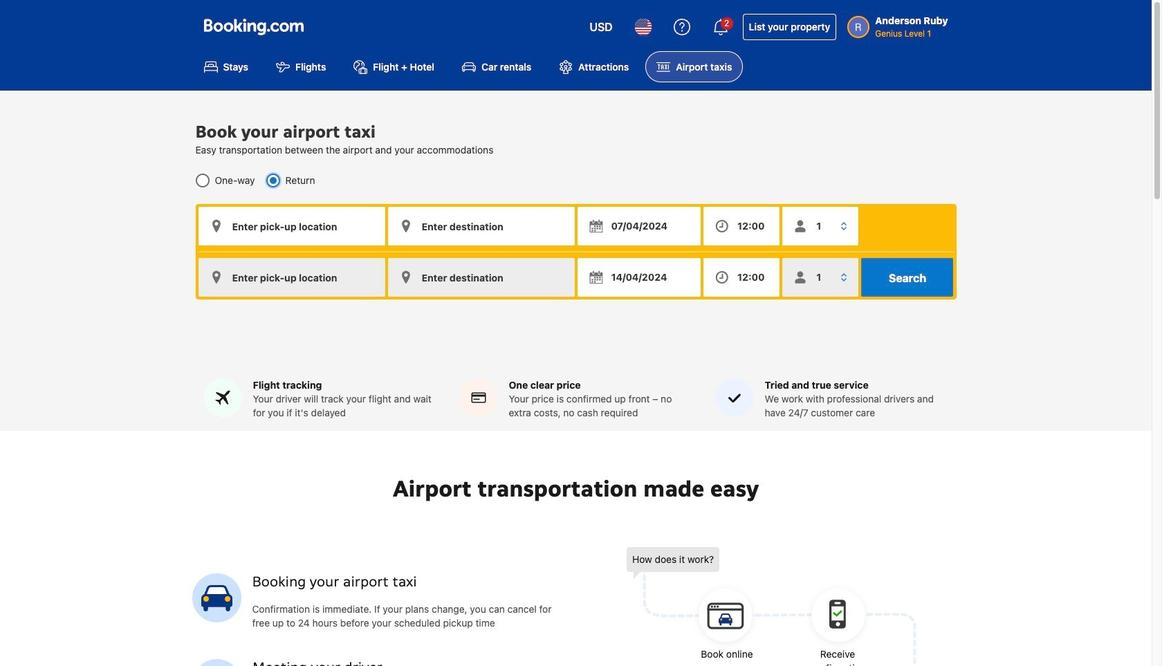 Task type: locate. For each thing, give the bounding box(es) containing it.
Enter destination text field
[[388, 207, 575, 246]]

booking airport taxi image
[[627, 547, 918, 666], [192, 574, 241, 623], [192, 660, 241, 666]]

booking.com online hotel reservations image
[[204, 19, 303, 35]]



Task type: describe. For each thing, give the bounding box(es) containing it.
Enter pick-up location text field
[[198, 207, 385, 246]]



Task type: vqa. For each thing, say whether or not it's contained in the screenshot.
the bottommost Lagos
no



